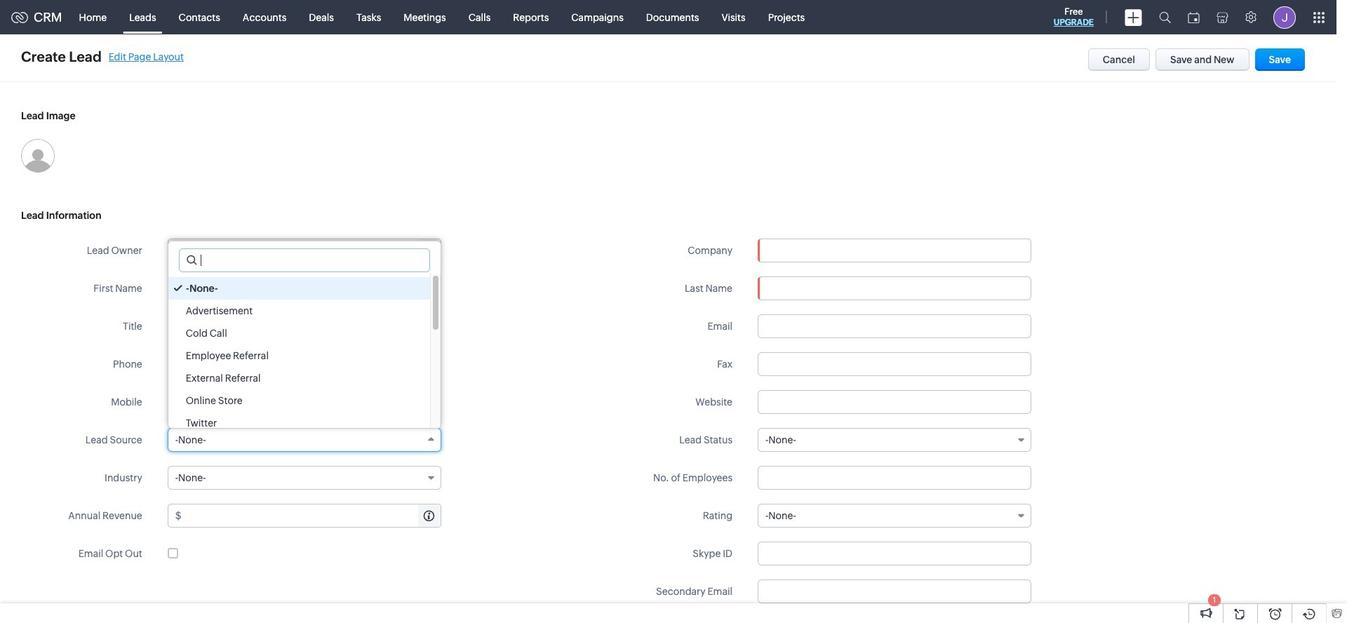 Task type: describe. For each thing, give the bounding box(es) containing it.
profile image
[[1274, 6, 1296, 28]]

create menu element
[[1117, 0, 1151, 34]]

5 option from the top
[[168, 367, 430, 390]]

profile element
[[1265, 0, 1305, 34]]

3 option from the top
[[168, 322, 430, 345]]

6 option from the top
[[168, 390, 430, 412]]

logo image
[[11, 12, 28, 23]]

2 option from the top
[[168, 300, 430, 322]]

image image
[[21, 139, 55, 173]]



Task type: vqa. For each thing, say whether or not it's contained in the screenshot.
seventh option from the bottom of the page
yes



Task type: locate. For each thing, give the bounding box(es) containing it.
None text field
[[759, 239, 1031, 262], [168, 314, 441, 338], [758, 314, 1032, 338], [168, 352, 441, 376], [168, 390, 441, 414], [758, 390, 1032, 414], [758, 466, 1032, 490], [759, 239, 1031, 262], [168, 314, 441, 338], [758, 314, 1032, 338], [168, 352, 441, 376], [168, 390, 441, 414], [758, 390, 1032, 414], [758, 466, 1032, 490]]

search image
[[1159, 11, 1171, 23]]

create menu image
[[1125, 9, 1143, 26]]

list box
[[168, 274, 441, 434]]

4 option from the top
[[168, 345, 430, 367]]

option
[[168, 277, 430, 300], [168, 300, 430, 322], [168, 322, 430, 345], [168, 345, 430, 367], [168, 367, 430, 390], [168, 390, 430, 412], [168, 412, 430, 434]]

calendar image
[[1188, 12, 1200, 23]]

None text field
[[179, 249, 429, 272], [758, 277, 1032, 300], [235, 277, 441, 300], [758, 352, 1032, 376], [184, 505, 441, 527], [758, 542, 1032, 566], [758, 580, 1032, 604], [179, 249, 429, 272], [758, 277, 1032, 300], [235, 277, 441, 300], [758, 352, 1032, 376], [184, 505, 441, 527], [758, 542, 1032, 566], [758, 580, 1032, 604]]

None field
[[168, 239, 420, 262], [759, 239, 1031, 262], [168, 428, 441, 452], [758, 428, 1032, 452], [168, 466, 441, 490], [758, 504, 1032, 528], [168, 239, 420, 262], [759, 239, 1031, 262], [168, 428, 441, 452], [758, 428, 1032, 452], [168, 466, 441, 490], [758, 504, 1032, 528]]

search element
[[1151, 0, 1180, 34]]

7 option from the top
[[168, 412, 430, 434]]

1 option from the top
[[168, 277, 430, 300]]



